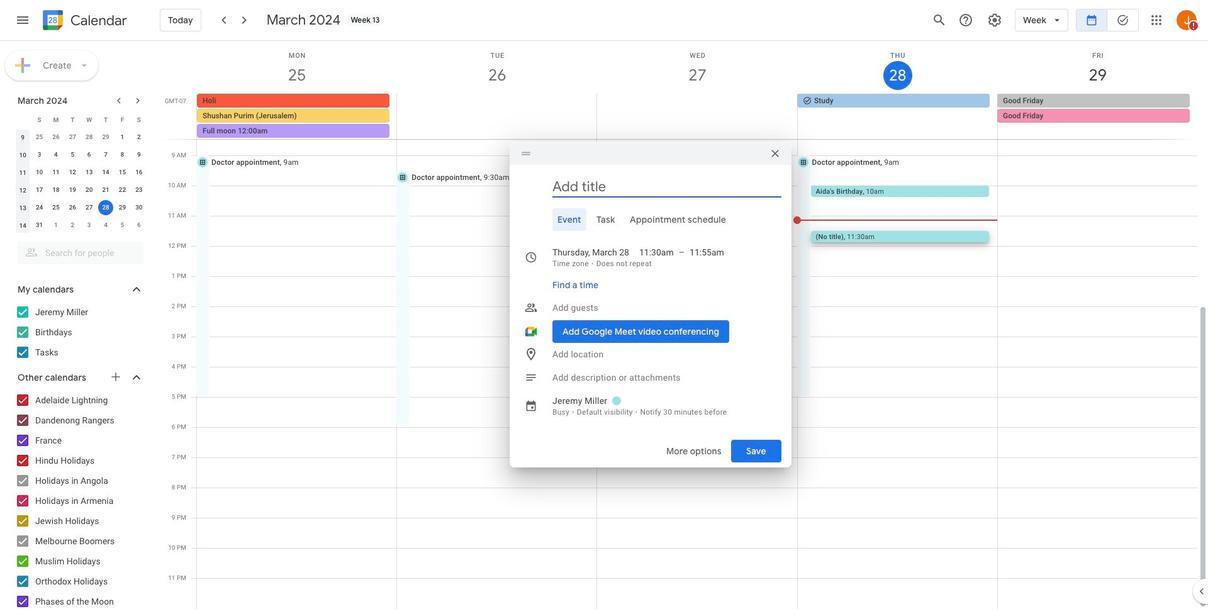 Task type: describe. For each thing, give the bounding box(es) containing it.
19 element
[[65, 183, 80, 198]]

30 element
[[131, 200, 147, 215]]

april 3 element
[[82, 218, 97, 233]]

11 element
[[48, 165, 64, 180]]

april 1 element
[[48, 218, 64, 233]]

7 element
[[98, 147, 113, 162]]

31 element
[[32, 218, 47, 233]]

23 element
[[131, 183, 147, 198]]

april 2 element
[[65, 218, 80, 233]]

14 element
[[98, 165, 113, 180]]

18 element
[[48, 183, 64, 198]]

28, today element
[[98, 200, 113, 215]]

2 element
[[131, 130, 147, 145]]

13 element
[[82, 165, 97, 180]]

Add title text field
[[553, 177, 782, 196]]

heading inside calendar element
[[68, 13, 127, 28]]

march 2024 grid
[[12, 111, 147, 234]]

april 4 element
[[98, 218, 113, 233]]

main drawer image
[[15, 13, 30, 28]]

4 element
[[48, 147, 64, 162]]

february 25 element
[[32, 130, 47, 145]]

25 element
[[48, 200, 64, 215]]

21 element
[[98, 183, 113, 198]]

cell inside row group
[[97, 199, 114, 217]]

16 element
[[131, 165, 147, 180]]

calendar element
[[40, 8, 127, 35]]

1 element
[[115, 130, 130, 145]]

february 27 element
[[65, 130, 80, 145]]

other calendars list
[[3, 390, 156, 609]]

22 element
[[115, 183, 130, 198]]



Task type: vqa. For each thing, say whether or not it's contained in the screenshot.
tab list at the right of page within Side panel SECTION
no



Task type: locate. For each thing, give the bounding box(es) containing it.
column header
[[14, 111, 31, 128]]

None search field
[[0, 237, 156, 264]]

february 28 element
[[82, 130, 97, 145]]

add other calendars image
[[110, 371, 122, 383]]

row
[[191, 94, 1208, 139], [14, 111, 147, 128], [14, 128, 147, 146], [14, 146, 147, 164], [14, 164, 147, 181], [14, 181, 147, 199], [14, 199, 147, 217], [14, 217, 147, 234]]

april 5 element
[[115, 218, 130, 233]]

row group
[[14, 128, 147, 234]]

3 element
[[32, 147, 47, 162]]

my calendars list
[[3, 302, 156, 363]]

april 6 element
[[131, 218, 147, 233]]

20 element
[[82, 183, 97, 198]]

15 element
[[115, 165, 130, 180]]

9 element
[[131, 147, 147, 162]]

to element
[[679, 246, 685, 258]]

tab list
[[520, 208, 782, 231]]

26 element
[[65, 200, 80, 215]]

17 element
[[32, 183, 47, 198]]

5 element
[[65, 147, 80, 162]]

cell
[[197, 94, 397, 139], [397, 94, 597, 139], [597, 94, 797, 139], [998, 94, 1198, 139], [97, 199, 114, 217]]

grid
[[161, 41, 1208, 609]]

heading
[[68, 13, 127, 28]]

29 element
[[115, 200, 130, 215]]

27 element
[[82, 200, 97, 215]]

settings menu image
[[988, 13, 1003, 28]]

february 29 element
[[98, 130, 113, 145]]

column header inside march 2024 grid
[[14, 111, 31, 128]]

Search for people text field
[[25, 242, 136, 264]]

24 element
[[32, 200, 47, 215]]

10 element
[[32, 165, 47, 180]]

february 26 element
[[48, 130, 64, 145]]

row group inside march 2024 grid
[[14, 128, 147, 234]]

6 element
[[82, 147, 97, 162]]

12 element
[[65, 165, 80, 180]]

8 element
[[115, 147, 130, 162]]



